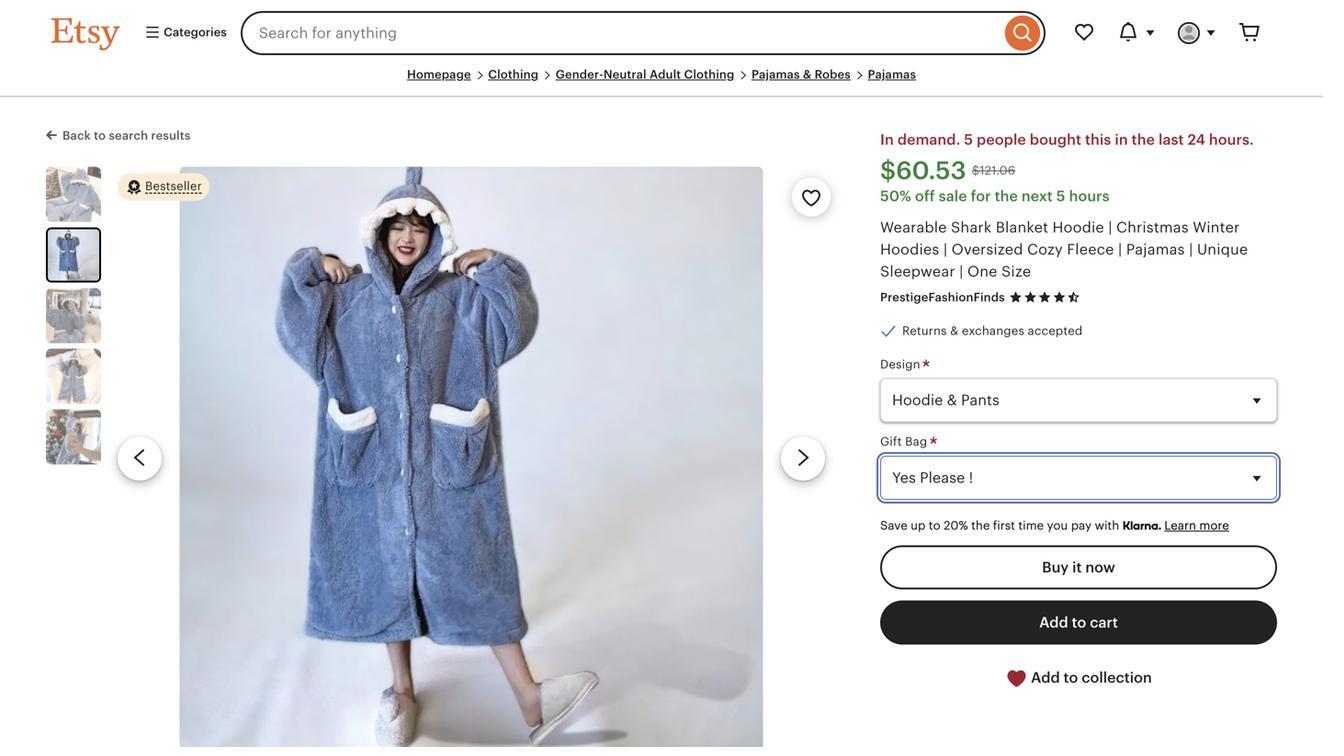 Task type: vqa. For each thing, say whether or not it's contained in the screenshot.
"Pick" in FREE shipping Etsy's Pick
no



Task type: describe. For each thing, give the bounding box(es) containing it.
results
[[151, 129, 191, 143]]

pajamas link
[[868, 68, 916, 81]]

2 clothing from the left
[[684, 68, 735, 81]]

Search for anything text field
[[241, 11, 1001, 55]]

hoodies
[[880, 241, 939, 258]]

hoodie
[[1053, 219, 1104, 236]]

24
[[1188, 132, 1205, 148]]

buy
[[1042, 559, 1069, 576]]

bought
[[1030, 132, 1082, 148]]

| up sleepwear
[[944, 241, 948, 258]]

exchanges
[[962, 324, 1024, 338]]

oversized
[[952, 241, 1023, 258]]

search
[[109, 129, 148, 143]]

winter
[[1193, 219, 1240, 236]]

pajamas & robes link
[[752, 68, 851, 81]]

for
[[971, 188, 991, 204]]

the for hours
[[995, 188, 1018, 204]]

bestseller button
[[118, 172, 209, 201]]

gender-neutral adult clothing link
[[556, 68, 735, 81]]

$60.53 $121.06
[[880, 157, 1015, 184]]

first
[[993, 518, 1015, 532]]

wearable
[[880, 219, 947, 236]]

robes
[[815, 68, 851, 81]]

clothing link
[[488, 68, 539, 81]]

1 clothing from the left
[[488, 68, 539, 81]]

gift
[[880, 435, 902, 448]]

blanket
[[996, 219, 1049, 236]]

add for add to cart
[[1039, 614, 1068, 631]]

bag
[[905, 435, 927, 448]]

$121.06
[[972, 164, 1015, 177]]

returns & exchanges accepted
[[902, 324, 1083, 338]]

| left unique
[[1189, 241, 1193, 258]]

back
[[62, 129, 91, 143]]

more
[[1199, 518, 1229, 532]]

hours.
[[1209, 132, 1254, 148]]

you
[[1047, 518, 1068, 532]]

demand.
[[898, 132, 961, 148]]

in demand. 5 people bought this in the last 24 hours.
[[880, 132, 1254, 148]]

next
[[1022, 188, 1053, 204]]

neutral
[[604, 68, 647, 81]]

add for add to collection
[[1031, 669, 1060, 686]]

people
[[977, 132, 1026, 148]]

1 vertical spatial 5
[[1057, 188, 1066, 204]]

| left one
[[959, 263, 963, 280]]

with
[[1095, 518, 1119, 532]]

none search field inside "categories" banner
[[241, 11, 1046, 55]]

add to cart button
[[880, 600, 1277, 644]]

the for you
[[971, 518, 990, 532]]

in
[[1115, 132, 1128, 148]]

pajamas & robes
[[752, 68, 851, 81]]

0 vertical spatial the
[[1132, 132, 1155, 148]]

unique
[[1197, 241, 1248, 258]]

save
[[880, 518, 908, 532]]

this
[[1085, 132, 1111, 148]]

learn
[[1164, 518, 1196, 532]]

categories button
[[130, 17, 235, 50]]

bestseller
[[145, 179, 202, 193]]

0 horizontal spatial 5
[[964, 132, 973, 148]]

pay
[[1071, 518, 1092, 532]]

& for pajamas
[[803, 68, 812, 81]]

0 horizontal spatial wearable shark blanket hoodie christmas winter hoodies image 2 image
[[48, 229, 99, 281]]

shark
[[951, 219, 992, 236]]

homepage link
[[407, 68, 471, 81]]

christmas
[[1116, 219, 1189, 236]]

wearable shark blanket hoodie christmas winter hoodies image 1 image
[[46, 167, 101, 222]]

back to search results link
[[46, 125, 191, 144]]

50%
[[880, 188, 911, 204]]

klarna.
[[1122, 518, 1161, 533]]



Task type: locate. For each thing, give the bounding box(es) containing it.
& for returns
[[950, 324, 959, 338]]

the left first
[[971, 518, 990, 532]]

pajamas for pajamas & robes
[[752, 68, 800, 81]]

5 left people
[[964, 132, 973, 148]]

learn more button
[[1164, 518, 1229, 532]]

add inside button
[[1031, 669, 1060, 686]]

gender-
[[556, 68, 604, 81]]

0 vertical spatial add
[[1039, 614, 1068, 631]]

pajamas down christmas on the top right
[[1126, 241, 1185, 258]]

to inside save up to 20% the first time you pay with klarna. learn more
[[929, 518, 941, 532]]

None search field
[[241, 11, 1046, 55]]

the right 'for'
[[995, 188, 1018, 204]]

&
[[803, 68, 812, 81], [950, 324, 959, 338]]

one
[[967, 263, 998, 280]]

gender-neutral adult clothing
[[556, 68, 735, 81]]

prestigefashionfinds
[[880, 290, 1005, 304]]

accepted
[[1028, 324, 1083, 338]]

to
[[94, 129, 106, 143], [929, 518, 941, 532], [1072, 614, 1086, 631], [1064, 669, 1078, 686]]

design
[[880, 357, 924, 371]]

| up fleece
[[1108, 219, 1112, 236]]

now
[[1085, 559, 1115, 576]]

in
[[880, 132, 894, 148]]

fleece
[[1067, 241, 1114, 258]]

add to cart
[[1039, 614, 1118, 631]]

hours
[[1069, 188, 1110, 204]]

add down "add to cart" button
[[1031, 669, 1060, 686]]

2 horizontal spatial the
[[1132, 132, 1155, 148]]

collection
[[1082, 669, 1152, 686]]

to inside button
[[1072, 614, 1086, 631]]

1 vertical spatial the
[[995, 188, 1018, 204]]

categories
[[161, 25, 227, 39]]

add inside button
[[1039, 614, 1068, 631]]

pajamas for pajamas 'link' on the top of the page
[[868, 68, 916, 81]]

clothing left gender-
[[488, 68, 539, 81]]

1 horizontal spatial the
[[995, 188, 1018, 204]]

2 horizontal spatial pajamas
[[1126, 241, 1185, 258]]

2 vertical spatial the
[[971, 518, 990, 532]]

0 horizontal spatial &
[[803, 68, 812, 81]]

0 horizontal spatial clothing
[[488, 68, 539, 81]]

sale
[[939, 188, 967, 204]]

save up to 20% the first time you pay with klarna. learn more
[[880, 518, 1229, 533]]

the inside save up to 20% the first time you pay with klarna. learn more
[[971, 518, 990, 532]]

pajamas inside "wearable shark blanket hoodie | christmas winter hoodies | oversized cozy fleece | pajamas | unique sleepwear | one size"
[[1126, 241, 1185, 258]]

to left collection
[[1064, 669, 1078, 686]]

50% off sale for the next 5 hours
[[880, 188, 1110, 204]]

cart
[[1090, 614, 1118, 631]]

to for add to collection
[[1064, 669, 1078, 686]]

1 vertical spatial &
[[950, 324, 959, 338]]

the
[[1132, 132, 1155, 148], [995, 188, 1018, 204], [971, 518, 990, 532]]

5 right next
[[1057, 188, 1066, 204]]

20%
[[944, 518, 968, 532]]

1 horizontal spatial wearable shark blanket hoodie christmas winter hoodies image 2 image
[[180, 167, 763, 747]]

menu bar
[[51, 66, 1272, 98]]

| right fleece
[[1118, 241, 1122, 258]]

pajamas
[[752, 68, 800, 81], [868, 68, 916, 81], [1126, 241, 1185, 258]]

pajamas left robes
[[752, 68, 800, 81]]

back to search results
[[62, 129, 191, 143]]

up
[[911, 518, 926, 532]]

pajamas right robes
[[868, 68, 916, 81]]

categories banner
[[18, 0, 1305, 66]]

1 vertical spatial add
[[1031, 669, 1060, 686]]

wearable shark blanket hoodie christmas winter hoodies image 5 image
[[46, 409, 101, 464]]

1 horizontal spatial pajamas
[[868, 68, 916, 81]]

0 horizontal spatial pajamas
[[752, 68, 800, 81]]

wearable shark blanket hoodie christmas winter hoodies image 4 image
[[46, 349, 101, 404]]

sleepwear
[[880, 263, 955, 280]]

add
[[1039, 614, 1068, 631], [1031, 669, 1060, 686]]

wearable shark blanket hoodie christmas winter hoodies image 3 image
[[46, 288, 101, 343]]

1 horizontal spatial clothing
[[684, 68, 735, 81]]

menu bar containing homepage
[[51, 66, 1272, 98]]

& inside 'menu bar'
[[803, 68, 812, 81]]

1 horizontal spatial &
[[950, 324, 959, 338]]

to for back to search results
[[94, 129, 106, 143]]

off
[[915, 188, 935, 204]]

to right up
[[929, 518, 941, 532]]

clothing
[[488, 68, 539, 81], [684, 68, 735, 81]]

$60.53
[[880, 157, 966, 184]]

& left robes
[[803, 68, 812, 81]]

|
[[1108, 219, 1112, 236], [944, 241, 948, 258], [1118, 241, 1122, 258], [1189, 241, 1193, 258], [959, 263, 963, 280]]

wearable shark blanket hoodie christmas winter hoodies image 2 image
[[180, 167, 763, 747], [48, 229, 99, 281]]

1 horizontal spatial 5
[[1057, 188, 1066, 204]]

wearable shark blanket hoodie | christmas winter hoodies | oversized cozy fleece | pajamas | unique sleepwear | one size
[[880, 219, 1248, 280]]

size
[[1002, 263, 1031, 280]]

add left cart
[[1039, 614, 1068, 631]]

it
[[1072, 559, 1082, 576]]

add to collection
[[1028, 669, 1152, 686]]

adult
[[650, 68, 681, 81]]

last
[[1159, 132, 1184, 148]]

clothing right adult
[[684, 68, 735, 81]]

buy it now button
[[880, 545, 1277, 589]]

0 vertical spatial &
[[803, 68, 812, 81]]

& right returns
[[950, 324, 959, 338]]

the right in on the right top
[[1132, 132, 1155, 148]]

time
[[1018, 518, 1044, 532]]

gift bag
[[880, 435, 931, 448]]

buy it now
[[1042, 559, 1115, 576]]

to left cart
[[1072, 614, 1086, 631]]

cozy
[[1027, 241, 1063, 258]]

prestigefashionfinds link
[[880, 290, 1005, 304]]

to right back
[[94, 129, 106, 143]]

0 horizontal spatial the
[[971, 518, 990, 532]]

returns
[[902, 324, 947, 338]]

homepage
[[407, 68, 471, 81]]

to for add to cart
[[1072, 614, 1086, 631]]

5
[[964, 132, 973, 148], [1057, 188, 1066, 204]]

add to collection button
[[880, 655, 1277, 701]]

to inside button
[[1064, 669, 1078, 686]]

0 vertical spatial 5
[[964, 132, 973, 148]]



